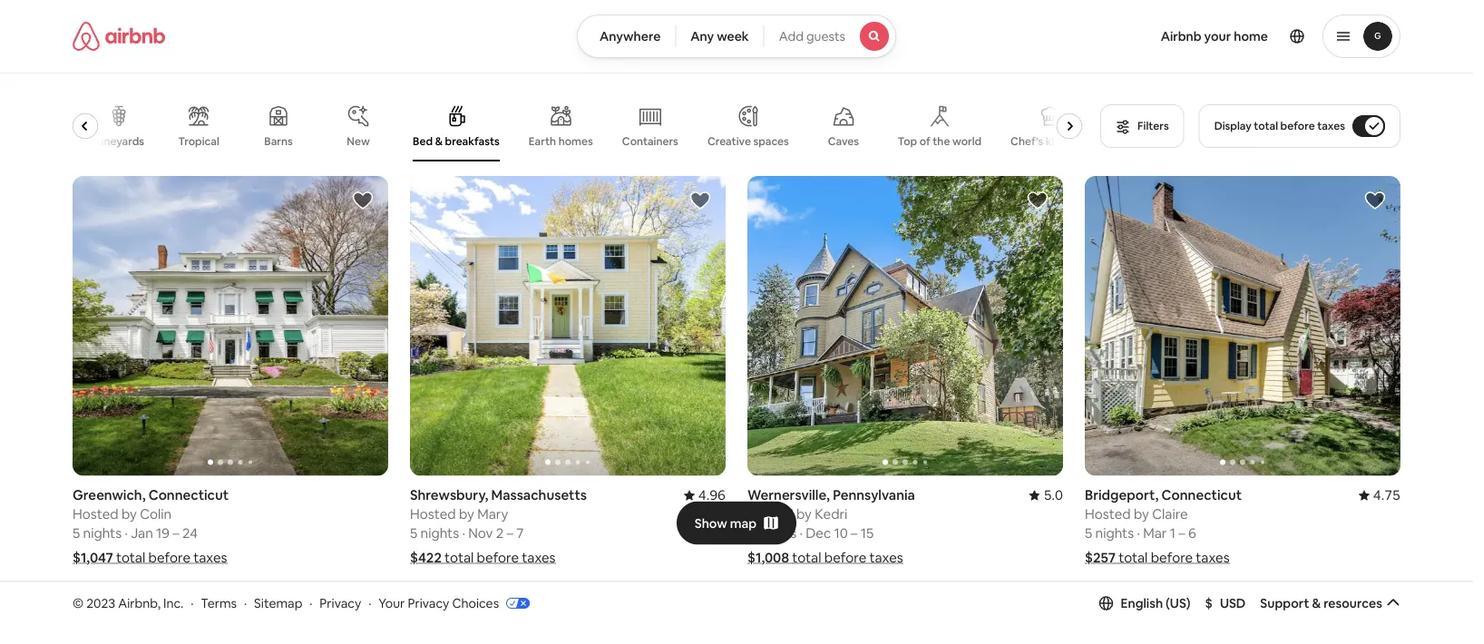 Task type: locate. For each thing, give the bounding box(es) containing it.
– right 1
[[1179, 525, 1186, 542]]

3 – from the left
[[851, 525, 858, 542]]

–
[[173, 525, 179, 542], [507, 525, 514, 542], [851, 525, 858, 542], [1179, 525, 1186, 542]]

connecticut
[[149, 487, 229, 504], [1162, 487, 1243, 504]]

5 up $1,047
[[73, 525, 80, 542]]

week
[[717, 28, 749, 44]]

– inside wernersville, pennsylvania hosted by kedri 5 nights · dec 10 – 15 $1,008 total before taxes
[[851, 525, 858, 542]]

choices
[[452, 595, 499, 611]]

top
[[898, 134, 918, 148]]

taxes inside bridgeport, connecticut hosted by claire 5 nights · mar 1 – 6 $257 total before taxes
[[1197, 549, 1230, 567]]

4.75
[[1374, 487, 1401, 504]]

add to wishlist: shrewsbury, massachusetts image
[[690, 190, 712, 211]]

– inside bridgeport, connecticut hosted by claire 5 nights · mar 1 – 6 $257 total before taxes
[[1179, 525, 1186, 542]]

support
[[1261, 595, 1310, 612]]

taxes
[[1318, 119, 1346, 133], [194, 549, 227, 567], [522, 549, 556, 567], [870, 549, 904, 567], [1197, 549, 1230, 567]]

1 privacy from the left
[[320, 595, 361, 611]]

5 inside bridgeport, connecticut hosted by claire 5 nights · mar 1 – 6 $257 total before taxes
[[1085, 525, 1093, 542]]

colin
[[140, 506, 172, 523]]

earth
[[529, 134, 556, 148]]

· left your
[[369, 595, 372, 611]]

top of the world
[[898, 134, 982, 148]]

connecticut for colin
[[149, 487, 229, 504]]

hosted inside the greenwich, connecticut hosted by colin 5 nights · jan 19 – 24 $1,047 total before taxes
[[73, 506, 119, 523]]

nights up $257
[[1096, 525, 1135, 542]]

hosted down greenwich,
[[73, 506, 119, 523]]

(us)
[[1166, 595, 1191, 612]]

& for resources
[[1313, 595, 1322, 612]]

total down "jan"
[[116, 549, 145, 567]]

3 hosted from the left
[[748, 506, 794, 523]]

5 inside shrewsbury, massachusetts hosted by mary 5 nights · nov 2 – 7 $422 total before taxes
[[410, 525, 418, 542]]

show
[[695, 515, 728, 531]]

total down dec
[[793, 549, 822, 567]]

your
[[1205, 28, 1232, 44]]

– right 19
[[173, 525, 179, 542]]

by inside bridgeport, connecticut hosted by claire 5 nights · mar 1 – 6 $257 total before taxes
[[1134, 506, 1150, 523]]

terms · sitemap · privacy ·
[[201, 595, 372, 611]]

5 inside wernersville, pennsylvania hosted by kedri 5 nights · dec 10 – 15 $1,008 total before taxes
[[748, 525, 755, 542]]

by
[[122, 506, 137, 523], [459, 506, 475, 523], [797, 506, 812, 523], [1134, 506, 1150, 523]]

– left '15'
[[851, 525, 858, 542]]

total down mar
[[1119, 549, 1148, 567]]

– inside the greenwich, connecticut hosted by colin 5 nights · jan 19 – 24 $1,047 total before taxes
[[173, 525, 179, 542]]

2 – from the left
[[507, 525, 514, 542]]

total inside bridgeport, connecticut hosted by claire 5 nights · mar 1 – 6 $257 total before taxes
[[1119, 549, 1148, 567]]

1 5 from the left
[[73, 525, 80, 542]]

None search field
[[577, 15, 897, 58]]

show map button
[[677, 502, 797, 545]]

by for nov
[[459, 506, 475, 523]]

1 hosted from the left
[[73, 506, 119, 523]]

before down 2
[[477, 549, 519, 567]]

· left "jan"
[[125, 525, 128, 542]]

by up "jan"
[[122, 506, 137, 523]]

bed & breakfasts
[[413, 134, 500, 148]]

2 connecticut from the left
[[1162, 487, 1243, 504]]

by up dec
[[797, 506, 812, 523]]

privacy right your
[[408, 595, 450, 611]]

& right support at right bottom
[[1313, 595, 1322, 612]]

1 nights from the left
[[83, 525, 122, 542]]

·
[[125, 525, 128, 542], [462, 525, 465, 542], [800, 525, 803, 542], [1138, 525, 1141, 542], [191, 595, 194, 611], [244, 595, 247, 611], [310, 595, 313, 611], [369, 595, 372, 611]]

total right display
[[1255, 119, 1279, 133]]

hosted down wernersville, on the bottom of page
[[748, 506, 794, 523]]

nights for $1,008
[[758, 525, 797, 542]]

2
[[496, 525, 504, 542]]

add guests button
[[764, 15, 897, 58]]

&
[[435, 134, 443, 148], [1313, 595, 1322, 612]]

0 horizontal spatial connecticut
[[149, 487, 229, 504]]

filters
[[1138, 119, 1170, 133]]

– inside shrewsbury, massachusetts hosted by mary 5 nights · nov 2 – 7 $422 total before taxes
[[507, 525, 514, 542]]

nights inside the greenwich, connecticut hosted by colin 5 nights · jan 19 – 24 $1,047 total before taxes
[[83, 525, 122, 542]]

privacy left your
[[320, 595, 361, 611]]

connecticut up colin
[[149, 487, 229, 504]]

nights up $1,047
[[83, 525, 122, 542]]

hosted inside shrewsbury, massachusetts hosted by mary 5 nights · nov 2 – 7 $422 total before taxes
[[410, 506, 456, 523]]

nights inside wernersville, pennsylvania hosted by kedri 5 nights · dec 10 – 15 $1,008 total before taxes
[[758, 525, 797, 542]]

by up mar
[[1134, 506, 1150, 523]]

1 by from the left
[[122, 506, 137, 523]]

by inside the greenwich, connecticut hosted by colin 5 nights · jan 19 – 24 $1,047 total before taxes
[[122, 506, 137, 523]]

display total before taxes button
[[1200, 104, 1401, 148]]

$1,047
[[73, 549, 113, 567]]

4 by from the left
[[1134, 506, 1150, 523]]

creative spaces
[[708, 134, 789, 148]]

2 by from the left
[[459, 506, 475, 523]]

· left nov
[[462, 525, 465, 542]]

before for wernersville, pennsylvania
[[825, 549, 867, 567]]

nights up '$422'
[[421, 525, 459, 542]]

chef's kitchens
[[1011, 134, 1090, 148]]

1 – from the left
[[173, 525, 179, 542]]

nights for $422
[[421, 525, 459, 542]]

$257
[[1085, 549, 1116, 567]]

caves
[[828, 134, 860, 148]]

claire
[[1153, 506, 1189, 523]]

total
[[1255, 119, 1279, 133], [116, 549, 145, 567], [445, 549, 474, 567], [793, 549, 822, 567], [1119, 549, 1148, 567]]

· inside the greenwich, connecticut hosted by colin 5 nights · jan 19 – 24 $1,047 total before taxes
[[125, 525, 128, 542]]

taxes inside the greenwich, connecticut hosted by colin 5 nights · jan 19 – 24 $1,047 total before taxes
[[194, 549, 227, 567]]

5 inside the greenwich, connecticut hosted by colin 5 nights · jan 19 – 24 $1,047 total before taxes
[[73, 525, 80, 542]]

– for 24
[[173, 525, 179, 542]]

5 up '$422'
[[410, 525, 418, 542]]

before for bridgeport, connecticut
[[1151, 549, 1194, 567]]

total for wernersville, pennsylvania
[[793, 549, 822, 567]]

4 5 from the left
[[1085, 525, 1093, 542]]

before inside shrewsbury, massachusetts hosted by mary 5 nights · nov 2 – 7 $422 total before taxes
[[477, 549, 519, 567]]

· left 'privacy' link
[[310, 595, 313, 611]]

before down 19
[[148, 549, 191, 567]]

1 horizontal spatial privacy
[[408, 595, 450, 611]]

1 horizontal spatial &
[[1313, 595, 1322, 612]]

– for 7
[[507, 525, 514, 542]]

total down nov
[[445, 549, 474, 567]]

5 up $1,008
[[748, 525, 755, 542]]

jan
[[131, 525, 153, 542]]

24
[[182, 525, 198, 542]]

4 nights from the left
[[1096, 525, 1135, 542]]

5 up $257
[[1085, 525, 1093, 542]]

4 hosted from the left
[[1085, 506, 1131, 523]]

any
[[691, 28, 714, 44]]

1 connecticut from the left
[[149, 487, 229, 504]]

· left mar
[[1138, 525, 1141, 542]]

display
[[1215, 119, 1252, 133]]

2 5 from the left
[[410, 525, 418, 542]]

new
[[347, 134, 370, 148]]

2 privacy from the left
[[408, 595, 450, 611]]

taxes inside wernersville, pennsylvania hosted by kedri 5 nights · dec 10 – 15 $1,008 total before taxes
[[870, 549, 904, 567]]

total for bridgeport, connecticut
[[1119, 549, 1148, 567]]

of
[[920, 134, 931, 148]]

before down the 10
[[825, 549, 867, 567]]

hosted inside bridgeport, connecticut hosted by claire 5 nights · mar 1 – 6 $257 total before taxes
[[1085, 506, 1131, 523]]

1 horizontal spatial connecticut
[[1162, 487, 1243, 504]]

nights inside shrewsbury, massachusetts hosted by mary 5 nights · nov 2 – 7 $422 total before taxes
[[421, 525, 459, 542]]

group
[[73, 91, 1090, 162], [73, 176, 388, 476], [410, 176, 726, 476], [748, 176, 1064, 476], [1085, 176, 1401, 476], [73, 603, 388, 625], [410, 603, 726, 625], [748, 603, 1064, 625], [748, 603, 1064, 625], [1085, 603, 1401, 625]]

$
[[1206, 595, 1213, 612]]

add to wishlist: wernersville, pennsylvania image
[[1027, 190, 1049, 211]]

· right terms link
[[244, 595, 247, 611]]

4 – from the left
[[1179, 525, 1186, 542]]

any week button
[[675, 15, 765, 58]]

hosted down bridgeport,
[[1085, 506, 1131, 523]]

before inside bridgeport, connecticut hosted by claire 5 nights · mar 1 – 6 $257 total before taxes
[[1151, 549, 1194, 567]]

total inside wernersville, pennsylvania hosted by kedri 5 nights · dec 10 – 15 $1,008 total before taxes
[[793, 549, 822, 567]]

© 2023 airbnb, inc. ·
[[73, 595, 194, 611]]

hosted for bridgeport,
[[1085, 506, 1131, 523]]

support & resources button
[[1261, 595, 1401, 612]]

hosted down shrewsbury,
[[410, 506, 456, 523]]

by inside wernersville, pennsylvania hosted by kedri 5 nights · dec 10 – 15 $1,008 total before taxes
[[797, 506, 812, 523]]

· left dec
[[800, 525, 803, 542]]

massachusetts
[[491, 487, 587, 504]]

taxes inside shrewsbury, massachusetts hosted by mary 5 nights · nov 2 – 7 $422 total before taxes
[[522, 549, 556, 567]]

creative
[[708, 134, 751, 148]]

english
[[1121, 595, 1164, 612]]

before
[[1281, 119, 1316, 133], [148, 549, 191, 567], [477, 549, 519, 567], [825, 549, 867, 567], [1151, 549, 1194, 567]]

before inside the greenwich, connecticut hosted by colin 5 nights · jan 19 – 24 $1,047 total before taxes
[[148, 549, 191, 567]]

2 hosted from the left
[[410, 506, 456, 523]]

english (us) button
[[1100, 595, 1191, 612]]

the
[[933, 134, 951, 148]]

3 by from the left
[[797, 506, 812, 523]]

before down 1
[[1151, 549, 1194, 567]]

by for dec
[[797, 506, 812, 523]]

2 nights from the left
[[421, 525, 459, 542]]

add to wishlist: greenwich, connecticut image
[[352, 190, 374, 211]]

nights inside bridgeport, connecticut hosted by claire 5 nights · mar 1 – 6 $257 total before taxes
[[1096, 525, 1135, 542]]

3 5 from the left
[[748, 525, 755, 542]]

5
[[73, 525, 80, 542], [410, 525, 418, 542], [748, 525, 755, 542], [1085, 525, 1093, 542]]

– left the '7'
[[507, 525, 514, 542]]

by up nov
[[459, 506, 475, 523]]

total inside shrewsbury, massachusetts hosted by mary 5 nights · nov 2 – 7 $422 total before taxes
[[445, 549, 474, 567]]

before inside wernersville, pennsylvania hosted by kedri 5 nights · dec 10 – 15 $1,008 total before taxes
[[825, 549, 867, 567]]

by inside shrewsbury, massachusetts hosted by mary 5 nights · nov 2 – 7 $422 total before taxes
[[459, 506, 475, 523]]

nights
[[83, 525, 122, 542], [421, 525, 459, 542], [758, 525, 797, 542], [1096, 525, 1135, 542]]

any week
[[691, 28, 749, 44]]

nights for $1,047
[[83, 525, 122, 542]]

hosted inside wernersville, pennsylvania hosted by kedri 5 nights · dec 10 – 15 $1,008 total before taxes
[[748, 506, 794, 523]]

connecticut up claire
[[1162, 487, 1243, 504]]

profile element
[[919, 0, 1401, 73]]

greenwich,
[[73, 487, 146, 504]]

before right display
[[1281, 119, 1316, 133]]

0 vertical spatial &
[[435, 134, 443, 148]]

nights up $1,008
[[758, 525, 797, 542]]

©
[[73, 595, 84, 611]]

& right bed
[[435, 134, 443, 148]]

hosted
[[73, 506, 119, 523], [410, 506, 456, 523], [748, 506, 794, 523], [1085, 506, 1131, 523]]

connecticut inside the greenwich, connecticut hosted by colin 5 nights · jan 19 – 24 $1,047 total before taxes
[[149, 487, 229, 504]]

5 for $1,008
[[748, 525, 755, 542]]

your privacy choices link
[[379, 595, 530, 613]]

connecticut inside bridgeport, connecticut hosted by claire 5 nights · mar 1 – 6 $257 total before taxes
[[1162, 487, 1243, 504]]

5 for $422
[[410, 525, 418, 542]]

display total before taxes
[[1215, 119, 1346, 133]]

0 horizontal spatial &
[[435, 134, 443, 148]]

filters button
[[1101, 104, 1185, 148]]

1 vertical spatial &
[[1313, 595, 1322, 612]]

6
[[1189, 525, 1197, 542]]

your privacy choices
[[379, 595, 499, 611]]

0 horizontal spatial privacy
[[320, 595, 361, 611]]

3 nights from the left
[[758, 525, 797, 542]]

homes
[[559, 134, 593, 148]]

privacy link
[[320, 595, 361, 611]]



Task type: describe. For each thing, give the bounding box(es) containing it.
hosted for greenwich,
[[73, 506, 119, 523]]

taxes for bridgeport, connecticut
[[1197, 549, 1230, 567]]

anywhere
[[600, 28, 661, 44]]

sitemap
[[254, 595, 303, 611]]

& for breakfasts
[[435, 134, 443, 148]]

mary
[[478, 506, 509, 523]]

5.0 out of 5 average rating image
[[1030, 487, 1064, 504]]

taxes for wernersville, pennsylvania
[[870, 549, 904, 567]]

4.75 out of 5 average rating image
[[1359, 487, 1401, 504]]

· inside bridgeport, connecticut hosted by claire 5 nights · mar 1 – 6 $257 total before taxes
[[1138, 525, 1141, 542]]

support & resources
[[1261, 595, 1383, 612]]

· right inc. on the bottom left of page
[[191, 595, 194, 611]]

breakfasts
[[445, 134, 500, 148]]

anywhere button
[[577, 15, 676, 58]]

19
[[156, 525, 170, 542]]

bridgeport, connecticut hosted by claire 5 nights · mar 1 – 6 $257 total before taxes
[[1085, 487, 1243, 567]]

barns
[[264, 134, 293, 148]]

total inside button
[[1255, 119, 1279, 133]]

spaces
[[754, 134, 789, 148]]

greenwich, connecticut hosted by colin 5 nights · jan 19 – 24 $1,047 total before taxes
[[73, 487, 229, 567]]

5.0
[[1044, 487, 1064, 504]]

total for shrewsbury, massachusetts
[[445, 549, 474, 567]]

airbnb,
[[118, 595, 161, 611]]

$1,008
[[748, 549, 790, 567]]

guests
[[807, 28, 846, 44]]

dec
[[806, 525, 831, 542]]

terms link
[[201, 595, 237, 611]]

group containing vineyards
[[73, 91, 1090, 162]]

· inside wernersville, pennsylvania hosted by kedri 5 nights · dec 10 – 15 $1,008 total before taxes
[[800, 525, 803, 542]]

kedri
[[815, 506, 848, 523]]

home
[[1235, 28, 1269, 44]]

pennsylvania
[[833, 487, 916, 504]]

– for 15
[[851, 525, 858, 542]]

nov
[[468, 525, 493, 542]]

2023
[[86, 595, 115, 611]]

add guests
[[779, 28, 846, 44]]

add
[[779, 28, 804, 44]]

7
[[517, 525, 524, 542]]

by for jan
[[122, 506, 137, 523]]

before for shrewsbury, massachusetts
[[477, 549, 519, 567]]

airbnb your home link
[[1150, 17, 1280, 55]]

airbnb your home
[[1161, 28, 1269, 44]]

show map
[[695, 515, 757, 531]]

· inside shrewsbury, massachusetts hosted by mary 5 nights · nov 2 – 7 $422 total before taxes
[[462, 525, 465, 542]]

world
[[953, 134, 982, 148]]

map
[[730, 515, 757, 531]]

your
[[379, 595, 405, 611]]

by for mar
[[1134, 506, 1150, 523]]

none search field containing anywhere
[[577, 15, 897, 58]]

inc.
[[163, 595, 184, 611]]

kitchens
[[1046, 134, 1090, 148]]

nights for $257
[[1096, 525, 1135, 542]]

hosted for shrewsbury,
[[410, 506, 456, 523]]

taxes inside button
[[1318, 119, 1346, 133]]

airbnb
[[1161, 28, 1202, 44]]

shrewsbury, massachusetts hosted by mary 5 nights · nov 2 – 7 $422 total before taxes
[[410, 487, 587, 567]]

add to wishlist: bridgeport, connecticut image
[[1365, 190, 1387, 211]]

5 for $257
[[1085, 525, 1093, 542]]

chef's
[[1011, 134, 1044, 148]]

bridgeport,
[[1085, 487, 1159, 504]]

resources
[[1324, 595, 1383, 612]]

sitemap link
[[254, 595, 303, 611]]

earth homes
[[529, 134, 593, 148]]

$ usd
[[1206, 595, 1246, 612]]

bed
[[413, 134, 433, 148]]

shrewsbury,
[[410, 487, 489, 504]]

tropical
[[178, 134, 219, 148]]

10
[[834, 525, 848, 542]]

1
[[1170, 525, 1176, 542]]

wernersville, pennsylvania hosted by kedri 5 nights · dec 10 – 15 $1,008 total before taxes
[[748, 487, 916, 567]]

terms
[[201, 595, 237, 611]]

mar
[[1144, 525, 1167, 542]]

5 for $1,047
[[73, 525, 80, 542]]

taxes for shrewsbury, massachusetts
[[522, 549, 556, 567]]

wernersville,
[[748, 487, 830, 504]]

15
[[861, 525, 874, 542]]

english (us)
[[1121, 595, 1191, 612]]

4.96
[[699, 487, 726, 504]]

before inside button
[[1281, 119, 1316, 133]]

connecticut for claire
[[1162, 487, 1243, 504]]

usd
[[1221, 595, 1246, 612]]

total inside the greenwich, connecticut hosted by colin 5 nights · jan 19 – 24 $1,047 total before taxes
[[116, 549, 145, 567]]

4.96 out of 5 average rating image
[[684, 487, 726, 504]]

– for 6
[[1179, 525, 1186, 542]]

vineyards
[[94, 134, 144, 148]]

$422
[[410, 549, 442, 567]]

hosted for wernersville,
[[748, 506, 794, 523]]



Task type: vqa. For each thing, say whether or not it's contained in the screenshot.
the Chef's kitchens
yes



